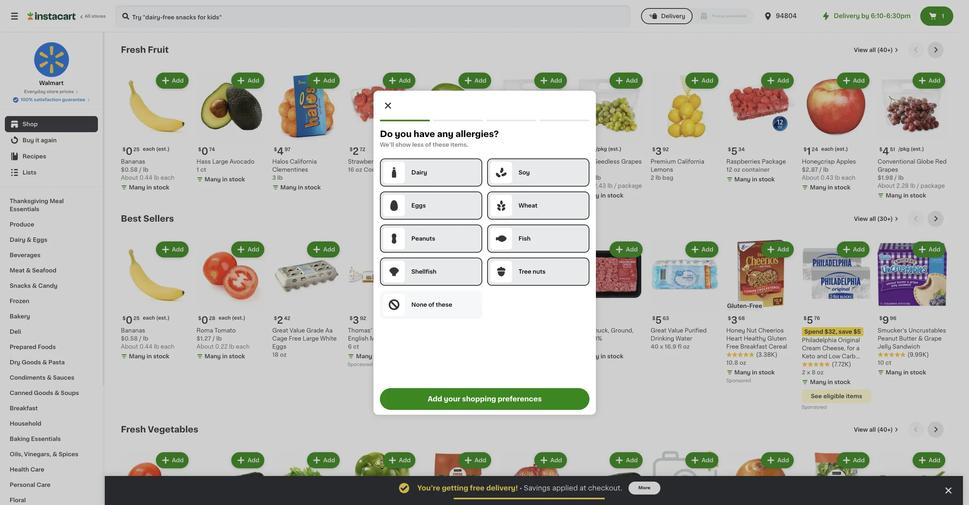 Task type: describe. For each thing, give the bounding box(es) containing it.
in down (7.72k)
[[828, 379, 834, 385]]

stock down the muffins
[[381, 354, 397, 359]]

many down 8
[[811, 379, 827, 385]]

/ down $ 0 25
[[139, 167, 142, 173]]

/ left soy
[[516, 175, 518, 181]]

frozen
[[10, 298, 29, 304]]

purified
[[685, 328, 707, 333]]

see eligible items button for 3
[[424, 381, 493, 395]]

value for 2
[[290, 328, 305, 333]]

$ inside $ 0 25 each (est.)
[[123, 316, 126, 321]]

canned goods & soups link
[[5, 386, 98, 401]]

2 left 8
[[803, 370, 806, 375]]

main content containing 0
[[105, 32, 964, 505]]

stock down items.
[[456, 177, 472, 182]]

many in stock down 0.43
[[811, 185, 851, 190]]

your
[[444, 396, 461, 402]]

english
[[348, 336, 369, 341]]

original for cheese,
[[839, 337, 861, 343]]

bananas $0.58 / lb about 0.44 lb each for 0
[[121, 159, 175, 181]]

peanuts
[[412, 236, 435, 241]]

thomas'
[[348, 328, 373, 333]]

in down 2.43
[[601, 193, 606, 198]]

checkout.
[[589, 485, 623, 492]]

$5
[[854, 329, 862, 335]]

snacks
[[10, 283, 31, 289]]

$5.23 per package (estimated) element
[[500, 143, 569, 158]]

25 for $ 0 25 each (est.)
[[133, 316, 140, 321]]

$ 0 25 each (est.)
[[123, 316, 170, 325]]

many in stock up the wheat
[[508, 193, 548, 198]]

6:30pm
[[887, 13, 911, 19]]

product group containing 1
[[803, 71, 872, 193]]

everyday
[[24, 90, 46, 94]]

3 for thomas' original english muffins
[[353, 316, 359, 325]]

many down "10 ct"
[[886, 370, 903, 375]]

view all (40+) for fruit
[[855, 47, 894, 53]]

stock down (7.72k)
[[835, 379, 851, 385]]

$ 0 33
[[426, 147, 443, 156]]

/ right the 2.4
[[535, 183, 538, 189]]

conventional globe red grapes $1.98 / lb about 2.28 lb / package
[[878, 159, 947, 189]]

& left sauces on the left of the page
[[47, 375, 52, 381]]

many down 80%/20%
[[583, 354, 600, 359]]

jelly
[[878, 344, 892, 349]]

oz inside great value purified drinking water 40 x 16.9 fl oz
[[684, 344, 690, 349]]

many in stock down '0.22'
[[205, 354, 245, 359]]

$ inside $ 0 28 each (est.)
[[198, 316, 202, 321]]

bananas $0.58 / lb about 0.44 lb each for each (est.)
[[121, 328, 175, 349]]

/ right 2.43
[[615, 183, 617, 189]]

eggs inside great value grade aa cage free large white eggs 18 oz
[[272, 344, 287, 349]]

2 inside premium california lemons 2 lb bag
[[651, 175, 655, 181]]

spend
[[805, 329, 824, 335]]

2.28
[[897, 183, 909, 189]]

about down $ 0 25 each (est.)
[[121, 344, 138, 349]]

for
[[848, 345, 855, 351]]

many in stock down the muffins
[[356, 354, 397, 359]]

in up the wheat
[[525, 193, 531, 198]]

$1.98 for bag
[[575, 175, 591, 181]]

eligible for philadelphia original cream cheese, for a keto and low carb lifestyle
[[824, 393, 845, 399]]

in down beef chuck, ground, 80%/20%
[[601, 354, 606, 359]]

delivery for delivery by 6:10-6:30pm
[[835, 13, 861, 19]]

3 for premium california lemons
[[656, 147, 662, 156]]

view all (40+) button for fresh vegetables
[[851, 422, 902, 438]]

cheerios
[[759, 328, 784, 333]]

seedless inside sun harvest seedless red grapes $2.18 / lb about 2.4 lb / package
[[536, 159, 562, 164]]

1 horizontal spatial x
[[808, 370, 811, 375]]

fruit
[[148, 46, 169, 54]]

item carousel region containing fresh vegetables
[[121, 422, 948, 505]]

$ 5 63
[[653, 316, 670, 325]]

honeycrisp
[[803, 159, 835, 164]]

recipes link
[[5, 148, 98, 165]]

red inside sun harvest seedless red grapes $2.18 / lb about 2.4 lb / package
[[500, 167, 511, 173]]

many down '0.22'
[[205, 354, 221, 359]]

stock down green seedless grapes bag $1.98 / lb about 2.43 lb / package
[[608, 193, 624, 198]]

each inside the 'roma tomato $1.27 / lb about 0.22 lb each'
[[236, 344, 250, 349]]

all stores
[[85, 14, 106, 19]]

grapes inside conventional globe red grapes $1.98 / lb about 2.28 lb / package
[[878, 167, 899, 173]]

stock up sellers
[[153, 185, 170, 190]]

96
[[891, 316, 897, 321]]

many down lime 42 1 each
[[432, 177, 448, 182]]

many in stock down 10.8 oz
[[735, 370, 775, 375]]

essentials inside "link"
[[31, 436, 61, 442]]

instacart logo image
[[27, 11, 76, 21]]

stock down halos california clementines 3 lb
[[305, 185, 321, 190]]

10.8
[[727, 360, 739, 366]]

container
[[742, 167, 770, 173]]

harvest
[[512, 159, 534, 164]]

personal
[[10, 482, 35, 488]]

many down $ 0 25 each (est.)
[[129, 354, 145, 359]]

bag
[[663, 175, 674, 181]]

1 button
[[921, 6, 954, 26]]

many down clementines
[[281, 185, 297, 190]]

42 inside $ 2 42
[[284, 316, 291, 321]]

many in stock down (9.99k)
[[886, 370, 927, 375]]

$ inside the $ 1 24 each (est.)
[[804, 147, 807, 152]]

in down the muffins
[[374, 354, 379, 359]]

/ up 2.43
[[592, 175, 595, 181]]

many down 10.8 oz
[[735, 370, 751, 375]]

goods for dry
[[22, 360, 41, 365]]

16.9
[[665, 344, 677, 349]]

view all (30+) button
[[851, 211, 902, 227]]

cheese,
[[823, 345, 846, 351]]

raspberries package 12 oz container
[[727, 159, 787, 173]]

1 vertical spatial of
[[429, 302, 435, 307]]

/ inside honeycrisp apples $2.87 / lb about 0.43 lb each
[[820, 167, 822, 173]]

smucker's
[[878, 328, 908, 333]]

large inside great value grade aa cage free large white eggs 18 oz
[[303, 336, 319, 341]]

$1.98 for grapes
[[878, 175, 894, 181]]

/pkg (est.) for globe
[[899, 147, 925, 152]]

condiments & sauces link
[[5, 370, 98, 386]]

1 inside hass large avocado 1 ct
[[197, 167, 199, 173]]

0 vertical spatial free
[[750, 303, 763, 309]]

low
[[829, 354, 841, 359]]

more
[[639, 486, 651, 490]]

gluten-free
[[728, 303, 763, 309]]

apples
[[837, 159, 857, 164]]

68
[[739, 316, 745, 321]]

thanksgiving meal essentials link
[[5, 194, 98, 217]]

in down halos california clementines 3 lb
[[298, 185, 303, 190]]

0.43
[[821, 175, 834, 181]]

$ inside $ 0 25
[[123, 147, 126, 152]]

40
[[651, 344, 659, 349]]

$2.87
[[803, 167, 819, 173]]

tree nuts
[[519, 269, 546, 274]]

condiments
[[10, 375, 46, 381]]

& inside "smucker's uncrustables peanut butter & grape jelly sandwich"
[[919, 336, 924, 341]]

in down hass large avocado 1 ct
[[222, 177, 228, 182]]

butter
[[900, 336, 918, 341]]

package
[[762, 159, 787, 164]]

& up beverages
[[27, 237, 31, 243]]

10
[[878, 360, 885, 366]]

view for 1
[[855, 47, 869, 53]]

$ 3 92 for thomas' original english muffins
[[350, 316, 367, 325]]

25 for $ 0 25
[[133, 147, 140, 152]]

thanksgiving meal essentials
[[10, 198, 64, 212]]

service type group
[[641, 8, 754, 24]]

many in stock down beef chuck, ground, 80%/20%
[[583, 354, 624, 359]]

store
[[47, 90, 59, 94]]

lb inside halos california clementines 3 lb
[[278, 175, 283, 181]]

oz inside the raspberries package 12 oz container
[[734, 167, 741, 173]]

0 for $ 0 25
[[126, 147, 133, 156]]

delivery for delivery
[[662, 13, 686, 19]]

/pkg for green
[[596, 147, 607, 152]]

stock up the wheat
[[532, 193, 548, 198]]

strawberries
[[348, 159, 384, 164]]

10 ct
[[878, 360, 892, 366]]

stock down honeycrisp apples $2.87 / lb about 0.43 lb each
[[835, 185, 851, 190]]

red inside conventional globe red grapes $1.98 / lb about 2.28 lb / package
[[936, 159, 947, 164]]

package for green seedless grapes bag $1.98 / lb about 2.43 lb / package
[[618, 183, 643, 189]]

oils, vinegars, & spices
[[10, 452, 78, 457]]

see for 3
[[433, 385, 444, 391]]

4 for $ 4 51
[[883, 147, 890, 156]]

in down items.
[[450, 177, 455, 182]]

fresh for fresh vegetables
[[121, 425, 146, 434]]

sauces
[[53, 375, 74, 381]]

roma
[[197, 328, 213, 333]]

oz right 8
[[818, 370, 824, 375]]

$1.24 each (estimated) element
[[803, 143, 872, 158]]

(est.) inside $ 0 28 each (est.)
[[232, 316, 246, 320]]

cereal
[[769, 344, 788, 349]]

condiments & sauces
[[10, 375, 74, 381]]

original for muffins
[[374, 328, 396, 333]]

pasta
[[48, 360, 65, 365]]

$ inside $ 4 97
[[274, 147, 277, 152]]

$ 9 96
[[880, 316, 897, 325]]

each inside honeycrisp apples $2.87 / lb about 0.43 lb each
[[842, 175, 856, 181]]

3 for honey nut cheerios heart healthy gluten free breakfast cereal
[[732, 316, 738, 325]]

in down $ 0 25 each (est.)
[[147, 354, 152, 359]]

aa
[[326, 328, 333, 333]]

meat & seafood
[[10, 268, 56, 273]]

free
[[470, 485, 485, 492]]

$ 5 76
[[804, 316, 821, 325]]

& right meat
[[26, 268, 31, 273]]

many down the 2.28 on the right
[[886, 193, 903, 198]]

$0.28 each (estimated) element
[[197, 312, 266, 326]]

many in stock down 2.43
[[583, 193, 624, 198]]

california for halos california clementines 3 lb
[[290, 159, 317, 164]]

honeycrisp apples $2.87 / lb about 0.43 lb each
[[803, 159, 857, 181]]

many down 0.43
[[811, 185, 827, 190]]

many in stock down lime 42 1 each
[[432, 177, 472, 182]]

applied
[[553, 485, 578, 492]]

walmart logo image
[[34, 42, 69, 77]]

oils,
[[10, 452, 23, 457]]

water
[[676, 336, 693, 341]]

in down container
[[753, 177, 758, 182]]

in down 0.43
[[828, 185, 834, 190]]

& left soups
[[55, 390, 59, 396]]

oz right 10.8
[[740, 360, 747, 366]]

honey
[[727, 328, 746, 333]]

$ inside $ 3 88
[[426, 316, 429, 321]]

24
[[812, 147, 819, 152]]

see eligible items button for philadelphia original cream cheese, for a keto and low carb lifestyle
[[803, 389, 872, 403]]

stock down the (3.38k) at the right of the page
[[759, 370, 775, 375]]

items.
[[451, 142, 469, 147]]

2 x 8 oz
[[803, 370, 824, 375]]

3 view from the top
[[855, 427, 869, 433]]

in down the (3.38k) at the right of the page
[[753, 370, 758, 375]]

cream
[[803, 345, 821, 351]]

100% satisfaction guarantee button
[[13, 95, 90, 103]]

in down '0.22'
[[222, 354, 228, 359]]

stock down (9.99k)
[[911, 370, 927, 375]]

92 for thomas' original english muffins
[[360, 316, 367, 321]]

add inside 'button'
[[428, 396, 442, 402]]

shellfish
[[412, 269, 437, 274]]

many in stock down halos california clementines 3 lb
[[281, 185, 321, 190]]

delivery!
[[487, 485, 518, 492]]

dairy for dairy & eggs
[[10, 237, 25, 243]]

& left spices at the bottom left of the page
[[53, 452, 57, 457]]

about down $ 0 25
[[121, 175, 138, 181]]

many in stock down 8
[[811, 379, 851, 385]]

/ right the 2.28 on the right
[[918, 183, 920, 189]]

view for 5
[[855, 216, 869, 222]]

many in stock down the 2.28 on the right
[[886, 193, 927, 198]]

allergies?
[[456, 130, 499, 138]]

$ 3 68
[[728, 316, 745, 325]]

$0.25 each (estimated) element for 0
[[121, 143, 190, 158]]

(est.) inside $ 0 25 each (est.)
[[156, 316, 170, 320]]

many in stock down container
[[735, 177, 775, 182]]

buy it again link
[[5, 132, 98, 148]]

many in stock up best sellers
[[129, 185, 170, 190]]

care for personal care
[[37, 482, 50, 488]]

many down english
[[356, 354, 373, 359]]

guarantee
[[62, 98, 85, 102]]



Task type: vqa. For each thing, say whether or not it's contained in the screenshot.
top (40+)
yes



Task type: locate. For each thing, give the bounding box(es) containing it.
33
[[436, 147, 443, 152]]

1 vertical spatial $0.25 each (estimated) element
[[121, 312, 190, 326]]

1 horizontal spatial see eligible items
[[812, 393, 863, 399]]

/ down honeycrisp
[[820, 167, 822, 173]]

ct inside thomas' original english muffins 6 ct
[[353, 344, 359, 349]]

0 vertical spatial item carousel region
[[121, 42, 948, 204]]

5 left 76
[[807, 316, 814, 325]]

1 vertical spatial see eligible items
[[812, 393, 863, 399]]

these inside "do you have any allergies? we'll show less of these items."
[[433, 142, 449, 147]]

0 vertical spatial breakfast
[[741, 344, 768, 349]]

4 inside "element"
[[883, 147, 890, 156]]

3 inside halos california clementines 3 lb
[[272, 175, 276, 181]]

4 left 51 at right
[[883, 147, 890, 156]]

fresh vegetables
[[121, 425, 198, 434]]

1 horizontal spatial ct
[[353, 344, 359, 349]]

package for conventional globe red grapes $1.98 / lb about 2.28 lb / package
[[921, 183, 946, 189]]

1 horizontal spatial seedless
[[594, 159, 620, 164]]

grape
[[925, 336, 942, 341]]

2 california from the left
[[290, 159, 317, 164]]

(40+) for fruit
[[878, 47, 894, 53]]

ct inside hass large avocado 1 ct
[[200, 167, 206, 173]]

$0.25 each (estimated) element
[[121, 143, 190, 158], [121, 312, 190, 326]]

2 (40+) from the top
[[878, 427, 894, 433]]

about inside green seedless grapes bag $1.98 / lb about 2.43 lb / package
[[575, 183, 593, 189]]

0 for $ 0 28 each (est.)
[[202, 316, 208, 325]]

4 up green
[[580, 147, 587, 156]]

$0.58 down $ 0 25
[[121, 167, 138, 173]]

2 0.44 from the top
[[140, 344, 153, 349]]

stock down the 'roma tomato $1.27 / lb about 0.22 lb each'
[[229, 354, 245, 359]]

floral link
[[5, 493, 98, 505]]

oz right 16
[[356, 167, 363, 173]]

$ 2 72
[[350, 147, 366, 156]]

$ inside $ 2 72
[[350, 147, 353, 152]]

original inside the 'philadelphia original cream cheese, for a keto and low carb lifestyle'
[[839, 337, 861, 343]]

1 package from the left
[[618, 183, 643, 189]]

2 package from the left
[[539, 183, 563, 189]]

sun
[[500, 159, 510, 164]]

about inside sun harvest seedless red grapes $2.18 / lb about 2.4 lb / package
[[500, 183, 517, 189]]

10.8 oz
[[727, 360, 747, 366]]

hass
[[197, 159, 211, 164]]

2 /pkg from the left
[[899, 147, 910, 152]]

wheat
[[519, 203, 538, 208]]

premium
[[651, 159, 676, 164]]

1 horizontal spatial package
[[618, 183, 643, 189]]

1 horizontal spatial $ 3 92
[[653, 147, 669, 156]]

1 vertical spatial items
[[847, 393, 863, 399]]

prepared
[[10, 344, 36, 350]]

72
[[360, 147, 366, 152]]

0 vertical spatial red
[[936, 159, 947, 164]]

3 package from the left
[[921, 183, 946, 189]]

0 vertical spatial large
[[212, 159, 228, 164]]

nuts
[[533, 269, 546, 274]]

stores
[[92, 14, 106, 19]]

0 horizontal spatial package
[[539, 183, 563, 189]]

0 vertical spatial dairy
[[412, 170, 427, 175]]

goods down the condiments & sauces
[[34, 390, 53, 396]]

0 vertical spatial these
[[433, 142, 449, 147]]

0 vertical spatial of
[[425, 142, 431, 147]]

0 vertical spatial see eligible items
[[433, 385, 484, 391]]

care up 'floral' link
[[37, 482, 50, 488]]

goods for canned
[[34, 390, 53, 396]]

2 4 from the left
[[277, 147, 284, 156]]

2 vertical spatial ct
[[886, 360, 892, 366]]

88
[[436, 316, 442, 321]]

heart
[[727, 336, 743, 341]]

1 horizontal spatial /pkg
[[899, 147, 910, 152]]

2 up cage
[[277, 316, 283, 325]]

great up drinking
[[651, 328, 667, 333]]

$ 5 34
[[728, 147, 745, 156]]

about down $2.87
[[803, 175, 820, 181]]

1 california from the left
[[678, 159, 705, 164]]

treatment tracker modal dialog
[[105, 476, 964, 505]]

great up cage
[[272, 328, 288, 333]]

1 vertical spatial free
[[289, 336, 302, 341]]

1 vertical spatial red
[[500, 167, 511, 173]]

0 horizontal spatial items
[[468, 385, 484, 391]]

eggs up the 'peanuts'
[[412, 203, 426, 208]]

1 vertical spatial these
[[436, 302, 452, 307]]

container
[[364, 167, 393, 173]]

items for philadelphia original cream cheese, for a keto and low carb lifestyle
[[847, 393, 863, 399]]

0.44 for 0
[[140, 175, 153, 181]]

large down grade in the left bottom of the page
[[303, 336, 319, 341]]

0 vertical spatial goods
[[22, 360, 41, 365]]

fresh for fresh fruit
[[121, 46, 146, 54]]

many down the 2.4
[[508, 193, 524, 198]]

1 horizontal spatial breakfast
[[741, 344, 768, 349]]

each inside the $ 1 24 each (est.)
[[822, 147, 834, 152]]

all for 5
[[870, 216, 877, 222]]

see eligible items button down (7.72k)
[[803, 389, 872, 403]]

do you have any allergies? we'll show less of these items.
[[380, 130, 499, 147]]

1 item carousel region from the top
[[121, 42, 948, 204]]

42 inside lime 42 1 each
[[439, 159, 446, 164]]

health care link
[[5, 462, 98, 477]]

0 vertical spatial original
[[374, 328, 396, 333]]

0 horizontal spatial free
[[289, 336, 302, 341]]

each inside $ 0 28 each (est.)
[[219, 316, 231, 320]]

1 inside lime 42 1 each
[[424, 167, 426, 173]]

1 fresh from the top
[[121, 46, 146, 54]]

/pkg (est.) up green seedless grapes bag $1.98 / lb about 2.43 lb / package
[[596, 147, 622, 152]]

sponsored badge image
[[348, 363, 373, 367], [727, 379, 751, 383], [424, 397, 448, 402], [803, 405, 827, 410]]

fl
[[678, 344, 682, 349]]

0 vertical spatial view all (40+)
[[855, 47, 894, 53]]

1 horizontal spatial large
[[303, 336, 319, 341]]

1 vertical spatial item carousel region
[[121, 211, 948, 415]]

/pkg (est.) for seedless
[[596, 147, 622, 152]]

1 inside button
[[943, 13, 945, 19]]

all inside popup button
[[870, 216, 877, 222]]

2 horizontal spatial eggs
[[412, 203, 426, 208]]

view all (40+) button
[[851, 42, 902, 58], [851, 422, 902, 438]]

0 vertical spatial x
[[660, 344, 664, 349]]

meat
[[10, 268, 25, 273]]

1 horizontal spatial $1.98
[[878, 175, 894, 181]]

5 for $ 5 34
[[732, 147, 738, 156]]

1 vertical spatial original
[[839, 337, 861, 343]]

0 horizontal spatial great
[[272, 328, 288, 333]]

stock down beef chuck, ground, 80%/20%
[[608, 354, 624, 359]]

1 vertical spatial fresh
[[121, 425, 146, 434]]

many
[[205, 177, 221, 182], [432, 177, 448, 182], [735, 177, 751, 182], [129, 185, 145, 190], [811, 185, 827, 190], [281, 185, 297, 190], [583, 193, 600, 198], [508, 193, 524, 198], [886, 193, 903, 198], [129, 354, 145, 359], [205, 354, 221, 359], [356, 354, 373, 359], [583, 354, 600, 359], [735, 370, 751, 375], [886, 370, 903, 375], [811, 379, 827, 385]]

5 for $ 5 63
[[656, 316, 662, 325]]

about inside conventional globe red grapes $1.98 / lb about 2.28 lb / package
[[878, 183, 896, 189]]

eggs down cage
[[272, 344, 287, 349]]

0 horizontal spatial $1.98
[[575, 175, 591, 181]]

0 horizontal spatial 4
[[277, 147, 284, 156]]

$0.25 each (estimated) element for each (est.)
[[121, 312, 190, 326]]

1 value from the left
[[669, 328, 684, 333]]

package inside sun harvest seedless red grapes $2.18 / lb about 2.4 lb / package
[[539, 183, 563, 189]]

0 for $ 0 74
[[202, 147, 208, 156]]

muffins
[[370, 336, 392, 341]]

94804
[[776, 13, 797, 19]]

about down $2.18
[[500, 183, 517, 189]]

(est.) inside $4.51 per package (estimated) "element"
[[911, 147, 925, 152]]

3 item carousel region from the top
[[121, 422, 948, 505]]

$ 0 74
[[198, 147, 215, 156]]

0 vertical spatial eligible
[[445, 385, 467, 391]]

keto
[[803, 354, 816, 359]]

item carousel region
[[121, 42, 948, 204], [121, 211, 948, 415], [121, 422, 948, 505]]

oz inside great value grade aa cage free large white eggs 18 oz
[[280, 352, 287, 358]]

1 horizontal spatial grapes
[[622, 159, 642, 164]]

bananas for each (est.)
[[121, 328, 145, 333]]

view all (40+) for vegetables
[[855, 427, 894, 433]]

2 vertical spatial view
[[855, 427, 869, 433]]

2 left 72
[[353, 147, 359, 156]]

28
[[209, 316, 216, 321]]

0 vertical spatial fresh
[[121, 46, 146, 54]]

see eligible items for philadelphia original cream cheese, for a keto and low carb lifestyle
[[812, 393, 863, 399]]

package inside conventional globe red grapes $1.98 / lb about 2.28 lb / package
[[921, 183, 946, 189]]

bananas for 0
[[121, 159, 145, 164]]

great for 5
[[651, 328, 667, 333]]

$ inside $ 0 74
[[198, 147, 202, 152]]

oz inside strawberries 16 oz container
[[356, 167, 363, 173]]

2 all from the top
[[870, 216, 877, 222]]

0 horizontal spatial x
[[660, 344, 664, 349]]

/pkg (est.) inside $4.81 per package (estimated) element
[[596, 147, 622, 152]]

1 view from the top
[[855, 47, 869, 53]]

breakfast inside honey nut cheerios heart healthy gluten free breakfast cereal
[[741, 344, 768, 349]]

eligible up your
[[445, 385, 467, 391]]

original up for
[[839, 337, 861, 343]]

see for philadelphia original cream cheese, for a keto and low carb lifestyle
[[812, 393, 823, 399]]

2 value from the left
[[290, 328, 305, 333]]

1 vertical spatial eggs
[[33, 237, 47, 243]]

seedless down $4.81 per package (estimated) element
[[594, 159, 620, 164]]

original inside thomas' original english muffins 6 ct
[[374, 328, 396, 333]]

0 horizontal spatial value
[[290, 328, 305, 333]]

many in stock down hass large avocado 1 ct
[[205, 177, 245, 182]]

1 view all (40+) button from the top
[[851, 42, 902, 58]]

$ inside $ 0 33
[[426, 147, 429, 152]]

$ 3 92 for premium california lemons
[[653, 147, 669, 156]]

package inside green seedless grapes bag $1.98 / lb about 2.43 lb / package
[[618, 183, 643, 189]]

2 view all (40+) from the top
[[855, 427, 894, 433]]

0 horizontal spatial ct
[[200, 167, 206, 173]]

product group containing 9
[[878, 240, 948, 378]]

0 vertical spatial ct
[[200, 167, 206, 173]]

0 horizontal spatial original
[[374, 328, 396, 333]]

0 vertical spatial care
[[30, 467, 44, 473]]

lb inside premium california lemons 2 lb bag
[[656, 175, 662, 181]]

grapes down harvest
[[513, 167, 533, 173]]

free inside honey nut cheerios heart healthy gluten free breakfast cereal
[[727, 344, 739, 349]]

delivery by 6:10-6:30pm link
[[822, 11, 911, 21]]

None search field
[[115, 5, 631, 27]]

oz right fl
[[684, 344, 690, 349]]

delivery inside button
[[662, 13, 686, 19]]

(30+)
[[878, 216, 894, 222]]

add your shopping preferences element
[[374, 91, 596, 415]]

0 vertical spatial $0.25 each (estimated) element
[[121, 143, 190, 158]]

value for 5
[[669, 328, 684, 333]]

2 seedless from the left
[[536, 159, 562, 164]]

42 right lime
[[439, 159, 446, 164]]

x
[[660, 344, 664, 349], [808, 370, 811, 375]]

many down container
[[735, 177, 751, 182]]

all for 1
[[870, 47, 877, 53]]

0 for $ 0 33
[[429, 147, 436, 156]]

great inside great value grade aa cage free large white eggs 18 oz
[[272, 328, 288, 333]]

1 vertical spatial eligible
[[824, 393, 845, 399]]

large inside hass large avocado 1 ct
[[212, 159, 228, 164]]

9
[[883, 316, 890, 325]]

in down the 2.28 on the right
[[904, 193, 909, 198]]

2 bananas from the top
[[121, 328, 145, 333]]

care for health care
[[30, 467, 44, 473]]

value inside great value grade aa cage free large white eggs 18 oz
[[290, 328, 305, 333]]

dairy inside add your shopping preferences 'element'
[[412, 170, 427, 175]]

ct right 6
[[353, 344, 359, 349]]

california inside premium california lemons 2 lb bag
[[678, 159, 705, 164]]

bananas down $ 0 25
[[121, 159, 145, 164]]

$ 1 24 each (est.)
[[804, 147, 849, 156]]

1 bananas from the top
[[121, 159, 145, 164]]

0 vertical spatial $0.58
[[121, 167, 138, 173]]

view inside popup button
[[855, 216, 869, 222]]

again
[[41, 138, 57, 143]]

many in stock
[[205, 177, 245, 182], [432, 177, 472, 182], [735, 177, 775, 182], [129, 185, 170, 190], [811, 185, 851, 190], [281, 185, 321, 190], [583, 193, 624, 198], [508, 193, 548, 198], [886, 193, 927, 198], [129, 354, 170, 359], [205, 354, 245, 359], [356, 354, 397, 359], [583, 354, 624, 359], [735, 370, 775, 375], [886, 370, 927, 375], [811, 379, 851, 385]]

produce link
[[5, 217, 98, 232]]

roma tomato $1.27 / lb about 0.22 lb each
[[197, 328, 250, 349]]

0 vertical spatial bananas $0.58 / lb about 0.44 lb each
[[121, 159, 175, 181]]

value
[[669, 328, 684, 333], [290, 328, 305, 333]]

1 vertical spatial (40+)
[[878, 427, 894, 433]]

more button
[[629, 482, 661, 495]]

stock down conventional globe red grapes $1.98 / lb about 2.28 lb / package
[[911, 193, 927, 198]]

these
[[433, 142, 449, 147], [436, 302, 452, 307]]

1 vertical spatial 0.44
[[140, 344, 153, 349]]

of right none
[[429, 302, 435, 307]]

1 /pkg (est.) from the left
[[596, 147, 622, 152]]

(40+) for vegetables
[[878, 427, 894, 433]]

2 vertical spatial free
[[727, 344, 739, 349]]

0 vertical spatial $ 3 92
[[653, 147, 669, 156]]

/pkg (est.) inside $4.51 per package (estimated) "element"
[[899, 147, 925, 152]]

strawberries 16 oz container
[[348, 159, 393, 173]]

& left pasta
[[42, 360, 47, 365]]

$4.51 per package (estimated) element
[[878, 143, 948, 158]]

1 horizontal spatial dairy
[[412, 170, 427, 175]]

dairy down lime
[[412, 170, 427, 175]]

california inside halos california clementines 3 lb
[[290, 159, 317, 164]]

about inside honeycrisp apples $2.87 / lb about 0.43 lb each
[[803, 175, 820, 181]]

carb
[[843, 354, 856, 359]]

see eligible items down (7.72k)
[[812, 393, 863, 399]]

3 left 88
[[429, 316, 435, 325]]

/pkg for conventional
[[899, 147, 910, 152]]

1 vertical spatial bananas
[[121, 328, 145, 333]]

1 view all (40+) from the top
[[855, 47, 894, 53]]

best sellers
[[121, 214, 174, 223]]

1 0.44 from the top
[[140, 175, 153, 181]]

2 view from the top
[[855, 216, 869, 222]]

1 vertical spatial 42
[[284, 316, 291, 321]]

you're
[[418, 485, 441, 492]]

5
[[732, 147, 738, 156], [656, 316, 662, 325], [807, 316, 814, 325]]

by
[[862, 13, 870, 19]]

$1.98 down conventional
[[878, 175, 894, 181]]

buy
[[23, 138, 34, 143]]

see eligible items for 3
[[433, 385, 484, 391]]

about inside the 'roma tomato $1.27 / lb about 0.22 lb each'
[[197, 344, 214, 349]]

of inside "do you have any allergies? we'll show less of these items."
[[425, 142, 431, 147]]

1 $0.58 from the top
[[121, 167, 138, 173]]

1 vertical spatial x
[[808, 370, 811, 375]]

many down 2.43
[[583, 193, 600, 198]]

1 horizontal spatial 92
[[663, 147, 669, 152]]

25 inside $ 0 25
[[133, 147, 140, 152]]

0 vertical spatial 25
[[133, 147, 140, 152]]

2 /pkg (est.) from the left
[[899, 147, 925, 152]]

1 25 from the top
[[133, 147, 140, 152]]

0 horizontal spatial red
[[500, 167, 511, 173]]

getting
[[442, 485, 469, 492]]

100% satisfaction guarantee
[[21, 98, 85, 102]]

1 great from the left
[[651, 328, 667, 333]]

$0.58 for 0
[[121, 167, 138, 173]]

$ inside $ 9 96
[[880, 316, 883, 321]]

&
[[27, 237, 31, 243], [26, 268, 31, 273], [32, 283, 37, 289], [919, 336, 924, 341], [42, 360, 47, 365], [47, 375, 52, 381], [55, 390, 59, 396], [53, 452, 57, 457]]

1 horizontal spatial value
[[669, 328, 684, 333]]

1 horizontal spatial items
[[847, 393, 863, 399]]

in up best sellers
[[147, 185, 152, 190]]

x inside great value purified drinking water 40 x 16.9 fl oz
[[660, 344, 664, 349]]

1 vertical spatial $ 3 92
[[350, 316, 367, 325]]

eligible down 2 x 8 oz
[[824, 393, 845, 399]]

bananas
[[121, 159, 145, 164], [121, 328, 145, 333]]

$ inside $ 5 63
[[653, 316, 656, 321]]

0 vertical spatial view all (40+) button
[[851, 42, 902, 58]]

1 horizontal spatial /pkg (est.)
[[899, 147, 925, 152]]

grapes inside sun harvest seedless red grapes $2.18 / lb about 2.4 lb / package
[[513, 167, 533, 173]]

25 inside $ 0 25 each (est.)
[[133, 316, 140, 321]]

items for 3
[[468, 385, 484, 391]]

92 for premium california lemons
[[663, 147, 669, 152]]

$1.98 down the bag
[[575, 175, 591, 181]]

80%/20%
[[575, 336, 603, 341]]

many up best
[[129, 185, 145, 190]]

household
[[10, 421, 41, 427]]

great for 2
[[272, 328, 288, 333]]

1 vertical spatial dairy
[[10, 237, 25, 243]]

•
[[520, 485, 523, 491]]

0 vertical spatial 92
[[663, 147, 669, 152]]

1 vertical spatial $0.58
[[121, 336, 138, 341]]

1 $1.98 from the left
[[575, 175, 591, 181]]

0 vertical spatial all
[[870, 47, 877, 53]]

each (est.)
[[143, 147, 170, 152]]

0.44 for each (est.)
[[140, 344, 153, 349]]

2 view all (40+) button from the top
[[851, 422, 902, 438]]

1 4 from the left
[[580, 147, 587, 156]]

1 horizontal spatial 42
[[439, 159, 446, 164]]

2 25 from the top
[[133, 316, 140, 321]]

eggs
[[412, 203, 426, 208], [33, 237, 47, 243], [272, 344, 287, 349]]

eggs inside add your shopping preferences 'element'
[[412, 203, 426, 208]]

0 horizontal spatial grapes
[[513, 167, 533, 173]]

$5.72 element
[[575, 312, 645, 326]]

1 (40+) from the top
[[878, 47, 894, 53]]

see eligible items button up your
[[424, 381, 493, 395]]

dairy for dairy
[[412, 170, 427, 175]]

great inside great value purified drinking water 40 x 16.9 fl oz
[[651, 328, 667, 333]]

0 horizontal spatial seedless
[[536, 159, 562, 164]]

lists
[[23, 170, 36, 175]]

0.44 down $ 0 25
[[140, 175, 153, 181]]

0 for $ 0 25 each (est.)
[[126, 316, 133, 325]]

1 seedless from the left
[[594, 159, 620, 164]]

package right the 2.4
[[539, 183, 563, 189]]

at
[[580, 485, 587, 492]]

main content
[[105, 32, 964, 505]]

raspberries
[[727, 159, 761, 164]]

(9.99k)
[[908, 352, 930, 358]]

2 great from the left
[[272, 328, 288, 333]]

4
[[580, 147, 587, 156], [277, 147, 284, 156], [883, 147, 890, 156]]

2 horizontal spatial free
[[750, 303, 763, 309]]

1 all from the top
[[870, 47, 877, 53]]

1 bananas $0.58 / lb about 0.44 lb each from the top
[[121, 159, 175, 181]]

seedless down $5.23 per package (estimated) element
[[536, 159, 562, 164]]

grapes down conventional
[[878, 167, 899, 173]]

0 horizontal spatial see
[[433, 385, 444, 391]]

stock down $ 0 25 each (est.)
[[153, 354, 170, 359]]

5 for $ 5 76
[[807, 316, 814, 325]]

smucker's uncrustables peanut butter & grape jelly sandwich
[[878, 328, 947, 349]]

1 vertical spatial goods
[[34, 390, 53, 396]]

add
[[172, 78, 184, 83], [248, 78, 260, 83], [323, 78, 335, 83], [399, 78, 411, 83], [475, 78, 487, 83], [551, 78, 562, 83], [626, 78, 638, 83], [702, 78, 714, 83], [778, 78, 790, 83], [854, 78, 865, 83], [929, 78, 941, 83], [172, 247, 184, 252], [248, 247, 260, 252], [323, 247, 335, 252], [399, 247, 411, 252], [475, 247, 487, 252], [551, 247, 562, 252], [626, 247, 638, 252], [702, 247, 714, 252], [778, 247, 790, 252], [854, 247, 865, 252], [929, 247, 941, 252], [428, 396, 442, 402], [172, 458, 184, 463], [248, 458, 260, 463], [323, 458, 335, 463], [399, 458, 411, 463], [475, 458, 487, 463], [551, 458, 562, 463], [626, 458, 638, 463], [702, 458, 714, 463], [778, 458, 790, 463], [854, 458, 865, 463], [929, 458, 941, 463]]

soups
[[61, 390, 79, 396]]

4 for $ 4 97
[[277, 147, 284, 156]]

1 horizontal spatial 4
[[580, 147, 587, 156]]

$4.81 per package (estimated) element
[[575, 143, 645, 158]]

2 bananas $0.58 / lb about 0.44 lb each from the top
[[121, 328, 175, 349]]

$ inside $ 2 42
[[274, 316, 277, 321]]

$ 4 51
[[880, 147, 896, 156]]

$ inside "$ 5 34"
[[728, 147, 732, 152]]

1 horizontal spatial great
[[651, 328, 667, 333]]

beverages link
[[5, 248, 98, 263]]

lifestyle
[[803, 362, 827, 367]]

1 horizontal spatial red
[[936, 159, 947, 164]]

avocado
[[230, 159, 255, 164]]

2 $1.98 from the left
[[878, 175, 894, 181]]

3
[[656, 147, 662, 156], [272, 175, 276, 181], [353, 316, 359, 325], [429, 316, 435, 325], [732, 316, 738, 325]]

eligible for 3
[[445, 385, 467, 391]]

2 horizontal spatial 5
[[807, 316, 814, 325]]

essentials inside thanksgiving meal essentials
[[10, 206, 39, 212]]

2 $0.25 each (estimated) element from the top
[[121, 312, 190, 326]]

oils, vinegars, & spices link
[[5, 447, 98, 462]]

grapes inside green seedless grapes bag $1.98 / lb about 2.43 lb / package
[[622, 159, 642, 164]]

seedless inside green seedless grapes bag $1.98 / lb about 2.43 lb / package
[[594, 159, 620, 164]]

1 horizontal spatial 5
[[732, 147, 738, 156]]

/ down $ 0 25 each (est.)
[[139, 336, 142, 341]]

3 4 from the left
[[883, 147, 890, 156]]

0 vertical spatial eggs
[[412, 203, 426, 208]]

each inside lime 42 1 each
[[428, 167, 442, 173]]

1 vertical spatial see
[[812, 393, 823, 399]]

recipes
[[23, 154, 46, 159]]

$ inside $ 3 68
[[728, 316, 732, 321]]

product group
[[121, 71, 190, 193], [197, 71, 266, 185], [272, 71, 342, 193], [348, 71, 417, 174], [424, 71, 493, 185], [500, 71, 569, 201], [575, 71, 645, 201], [651, 71, 720, 182], [727, 71, 796, 185], [803, 71, 872, 193], [878, 71, 948, 201], [121, 240, 190, 362], [197, 240, 266, 362], [272, 240, 342, 359], [348, 240, 417, 369], [424, 240, 493, 404], [500, 240, 569, 370], [575, 240, 645, 362], [651, 240, 720, 351], [727, 240, 796, 385], [803, 240, 872, 412], [878, 240, 948, 378], [121, 451, 190, 505], [197, 451, 266, 505], [272, 451, 342, 505], [348, 451, 417, 505], [424, 451, 493, 505], [500, 451, 569, 505], [575, 451, 645, 505], [651, 451, 720, 505], [727, 451, 796, 505], [803, 451, 872, 505], [878, 451, 948, 505]]

gluten-
[[728, 303, 750, 309]]

value inside great value purified drinking water 40 x 16.9 fl oz
[[669, 328, 684, 333]]

1 vertical spatial breakfast
[[10, 406, 38, 411]]

1 vertical spatial view all (40+)
[[855, 427, 894, 433]]

/pkg inside $4.51 per package (estimated) "element"
[[899, 147, 910, 152]]

& left candy on the bottom left of the page
[[32, 283, 37, 289]]

0 horizontal spatial breakfast
[[10, 406, 38, 411]]

dairy down produce
[[10, 237, 25, 243]]

42 up cage
[[284, 316, 291, 321]]

2 $0.58 from the top
[[121, 336, 138, 341]]

grade
[[307, 328, 324, 333]]

1 $0.25 each (estimated) element from the top
[[121, 143, 190, 158]]

6
[[348, 344, 352, 349]]

0 vertical spatial 42
[[439, 159, 446, 164]]

each inside $ 0 25 each (est.)
[[143, 316, 155, 320]]

(est.) inside $4.81 per package (estimated) element
[[609, 147, 622, 152]]

walmart
[[39, 80, 64, 86]]

none
[[412, 302, 427, 307]]

/pkg inside $4.81 per package (estimated) element
[[596, 147, 607, 152]]

1 vertical spatial care
[[37, 482, 50, 488]]

free inside great value grade aa cage free large white eggs 18 oz
[[289, 336, 302, 341]]

grapes down $4.81 per package (estimated) element
[[622, 159, 642, 164]]

1 /pkg from the left
[[596, 147, 607, 152]]

value up water
[[669, 328, 684, 333]]

about left 2.43
[[575, 183, 593, 189]]

0 horizontal spatial california
[[290, 159, 317, 164]]

/pkg (est.)
[[596, 147, 622, 152], [899, 147, 925, 152]]

essentials down thanksgiving
[[10, 206, 39, 212]]

many in stock down $ 0 25 each (est.)
[[129, 354, 170, 359]]

/ up the 2.28 on the right
[[895, 175, 898, 181]]

2 fresh from the top
[[121, 425, 146, 434]]

/pkg up green seedless grapes bag $1.98 / lb about 2.43 lb / package
[[596, 147, 607, 152]]

you're getting free delivery!
[[418, 485, 518, 492]]

$ inside "$ 5 76"
[[804, 316, 807, 321]]

stock down container
[[759, 177, 775, 182]]

bananas down $ 0 25 each (est.)
[[121, 328, 145, 333]]

0 vertical spatial (40+)
[[878, 47, 894, 53]]

2 vertical spatial all
[[870, 427, 877, 433]]

drinking
[[651, 336, 675, 341]]

(est.) inside the $ 1 24 each (est.)
[[835, 147, 849, 152]]

$ inside $ 4 51
[[880, 147, 883, 152]]

5 left the 34
[[732, 147, 738, 156]]

many down hass large avocado 1 ct
[[205, 177, 221, 182]]

18
[[272, 352, 279, 358]]

$1.98 inside conventional globe red grapes $1.98 / lb about 2.28 lb / package
[[878, 175, 894, 181]]

0 vertical spatial items
[[468, 385, 484, 391]]

/ inside the 'roma tomato $1.27 / lb about 0.22 lb each'
[[213, 336, 215, 341]]

view all (40+) button for fresh fruit
[[851, 42, 902, 58]]

stock down hass large avocado 1 ct
[[229, 177, 245, 182]]

42
[[439, 159, 446, 164], [284, 316, 291, 321]]

2 item carousel region from the top
[[121, 211, 948, 415]]

personal care link
[[5, 477, 98, 493]]

0 horizontal spatial eggs
[[33, 237, 47, 243]]

items
[[468, 385, 484, 391], [847, 393, 863, 399]]

$0.58 for each (est.)
[[121, 336, 138, 341]]

california for premium california lemons 2 lb bag
[[678, 159, 705, 164]]

$1.98 inside green seedless grapes bag $1.98 / lb about 2.43 lb / package
[[575, 175, 591, 181]]

3 all from the top
[[870, 427, 877, 433]]

philadelphia
[[803, 337, 837, 343]]

0 vertical spatial see
[[433, 385, 444, 391]]

1 horizontal spatial original
[[839, 337, 861, 343]]

in down (9.99k)
[[904, 370, 909, 375]]



